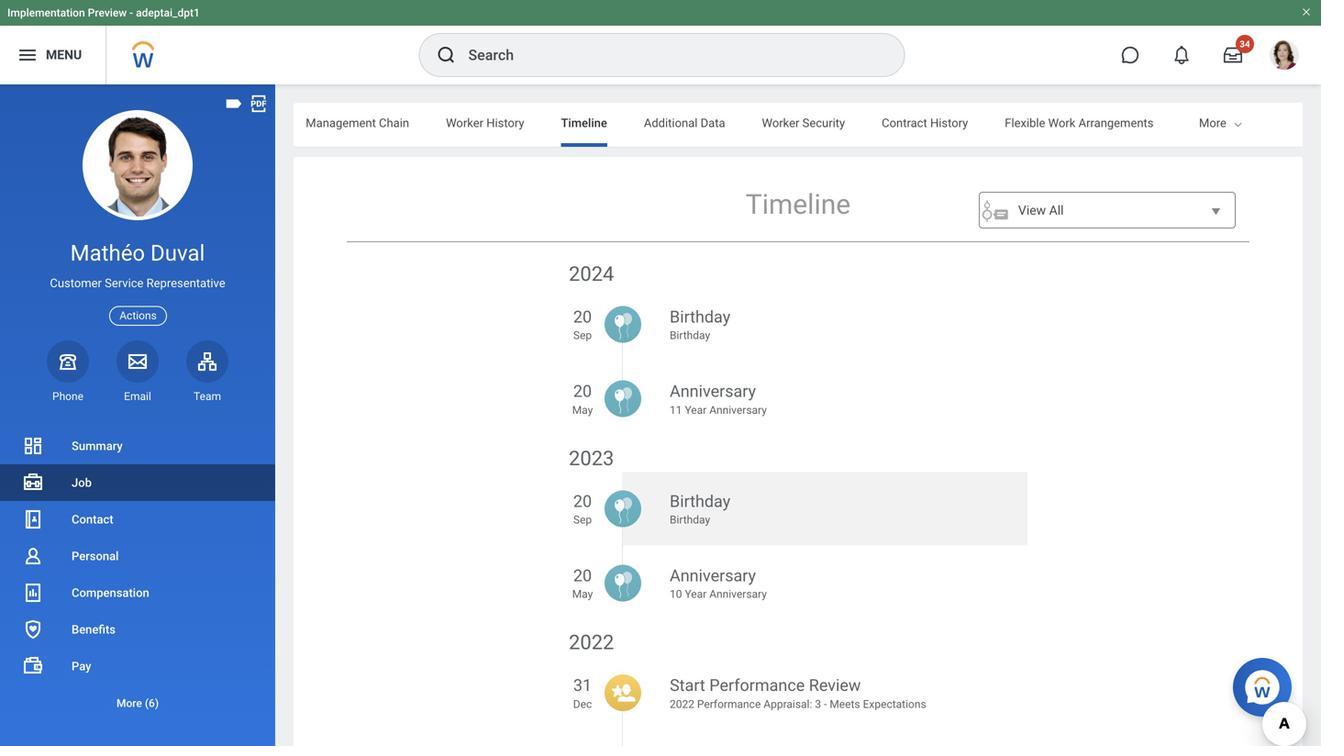 Task type: locate. For each thing, give the bounding box(es) containing it.
summary
[[72, 439, 123, 453]]

representative
[[147, 276, 225, 290]]

31 dec
[[573, 676, 592, 711]]

1 horizontal spatial 2022
[[670, 698, 695, 711]]

1 birthday birthday from the top
[[670, 307, 731, 342]]

0 vertical spatial -
[[130, 6, 133, 19]]

navigation pane region
[[0, 84, 275, 746]]

birthday birthday up anniversary 10 year anniversary
[[670, 492, 731, 526]]

0 vertical spatial 20 sep
[[573, 307, 592, 342]]

0 vertical spatial birthday birthday
[[670, 307, 731, 342]]

performance down start
[[697, 698, 761, 711]]

- right preview at the left of page
[[130, 6, 133, 19]]

year inside anniversary 10 year anniversary
[[685, 588, 707, 601]]

additional data
[[644, 116, 725, 130]]

worker left security
[[762, 116, 800, 130]]

0 horizontal spatial history
[[487, 116, 524, 130]]

menu
[[569, 251, 1028, 746]]

0 horizontal spatial more
[[116, 697, 142, 710]]

tab list containing management chain
[[0, 103, 1154, 147]]

2022 down start
[[670, 698, 695, 711]]

2 20 may from the top
[[572, 566, 593, 601]]

1 horizontal spatial worker
[[762, 116, 800, 130]]

worker down search icon
[[446, 116, 484, 130]]

more left (6)
[[116, 697, 142, 710]]

phone mathéo duval element
[[47, 389, 89, 404]]

1 history from the left
[[487, 116, 524, 130]]

summary link
[[0, 428, 275, 464]]

2 20 from the top
[[573, 382, 592, 401]]

more (6) button
[[0, 685, 275, 721]]

more down inbox large "image" on the top of page
[[1199, 116, 1227, 130]]

1 year from the top
[[685, 404, 707, 416]]

view printable version (pdf) image
[[249, 94, 269, 114]]

1 vertical spatial 2022
[[670, 698, 695, 711]]

-
[[130, 6, 133, 19], [824, 698, 827, 711]]

timeline down worker security on the top right of the page
[[746, 188, 851, 221]]

implementation
[[7, 6, 85, 19]]

2 birthday birthday from the top
[[670, 492, 731, 526]]

may
[[572, 404, 593, 416], [572, 588, 593, 601]]

2022 up 31
[[569, 631, 614, 655]]

year inside the anniversary 11 year anniversary
[[685, 404, 707, 416]]

menu button
[[0, 26, 106, 84]]

0 horizontal spatial -
[[130, 6, 133, 19]]

additional
[[644, 116, 698, 130]]

1 20 may from the top
[[572, 382, 593, 416]]

2 year from the top
[[685, 588, 707, 601]]

0 vertical spatial more
[[1199, 116, 1227, 130]]

anniversary 11 year anniversary
[[670, 382, 767, 416]]

1 worker from the left
[[446, 116, 484, 130]]

contract history
[[882, 116, 968, 130]]

sep inside 2024 menu item
[[573, 329, 592, 342]]

list containing summary
[[0, 428, 275, 721]]

2 worker from the left
[[762, 116, 800, 130]]

20 may
[[572, 382, 593, 416], [572, 566, 593, 601]]

timeline left additional
[[561, 116, 607, 130]]

1 20 sep from the top
[[573, 307, 592, 342]]

birthday birthday inside 2024 menu item
[[670, 307, 731, 342]]

birthday birthday up the anniversary 11 year anniversary
[[670, 307, 731, 342]]

2 may from the top
[[572, 588, 593, 601]]

anniversary up 10
[[670, 566, 756, 586]]

1 vertical spatial birthday birthday
[[670, 492, 731, 526]]

year right 11
[[685, 404, 707, 416]]

1 vertical spatial -
[[824, 698, 827, 711]]

arrangements
[[1079, 116, 1154, 130]]

20 sep inside 2023 menu item
[[573, 492, 592, 526]]

year for anniversary 10 year anniversary
[[685, 588, 707, 601]]

20 may for anniversary 11 year anniversary
[[572, 382, 593, 416]]

customer
[[50, 276, 102, 290]]

email button
[[117, 340, 159, 404]]

sep inside 2023 menu item
[[573, 513, 592, 526]]

20 sep for 2024
[[573, 307, 592, 342]]

20 sep
[[573, 307, 592, 342], [573, 492, 592, 526]]

compensation image
[[22, 582, 44, 604]]

notifications large image
[[1173, 46, 1191, 64]]

worker security
[[762, 116, 845, 130]]

20 sep down 2024
[[573, 307, 592, 342]]

job link
[[0, 464, 275, 501]]

1 vertical spatial year
[[685, 588, 707, 601]]

0 horizontal spatial timeline
[[561, 116, 607, 130]]

email
[[124, 390, 151, 403]]

2 birthday from the top
[[670, 329, 710, 342]]

anniversary up 11
[[670, 382, 756, 401]]

2023
[[569, 446, 614, 470]]

personal
[[72, 549, 119, 563]]

worker
[[446, 116, 484, 130], [762, 116, 800, 130]]

performance
[[710, 676, 805, 695], [697, 698, 761, 711]]

2022
[[569, 631, 614, 655], [670, 698, 695, 711]]

birthday
[[670, 307, 731, 327], [670, 329, 710, 342], [670, 492, 731, 511], [670, 513, 710, 526]]

0 vertical spatial sep
[[573, 329, 592, 342]]

0 vertical spatial may
[[572, 404, 593, 416]]

work
[[1049, 116, 1076, 130]]

anniversary right 10
[[710, 588, 767, 601]]

- right 3
[[824, 698, 827, 711]]

search image
[[435, 44, 457, 66]]

year
[[685, 404, 707, 416], [685, 588, 707, 601]]

history
[[487, 116, 524, 130], [930, 116, 968, 130]]

tag image
[[224, 94, 244, 114]]

0 vertical spatial 20 may
[[572, 382, 593, 416]]

2 history from the left
[[930, 116, 968, 130]]

1 vertical spatial may
[[572, 588, 593, 601]]

more
[[1199, 116, 1227, 130], [116, 697, 142, 710]]

more for more
[[1199, 116, 1227, 130]]

2023 menu item
[[569, 445, 1028, 565]]

personal image
[[22, 545, 44, 567]]

31
[[573, 676, 592, 695]]

birthday birthday inside 2023 menu item
[[670, 492, 731, 526]]

tab list
[[0, 103, 1154, 147]]

1 sep from the top
[[573, 329, 592, 342]]

view team image
[[196, 350, 218, 372]]

1 20 from the top
[[573, 307, 592, 327]]

20
[[573, 307, 592, 327], [573, 382, 592, 401], [573, 492, 592, 511], [573, 566, 592, 586]]

2022 inside start performance review 2022 performance appraisal: 3 - meets expectations
[[670, 698, 695, 711]]

management
[[306, 116, 376, 130]]

customer service representative
[[50, 276, 225, 290]]

compensation
[[72, 586, 149, 600]]

1 horizontal spatial history
[[930, 116, 968, 130]]

contact link
[[0, 501, 275, 538]]

sep down '2023' at bottom left
[[573, 513, 592, 526]]

- inside menu banner
[[130, 6, 133, 19]]

1 vertical spatial more
[[116, 697, 142, 710]]

history for contract history
[[930, 116, 968, 130]]

review
[[809, 676, 861, 695]]

may up '2023' at bottom left
[[572, 404, 593, 416]]

0 vertical spatial 2022
[[569, 631, 614, 655]]

may up 31
[[572, 588, 593, 601]]

20 sep inside 2024 menu item
[[573, 307, 592, 342]]

0 horizontal spatial worker
[[446, 116, 484, 130]]

1 vertical spatial sep
[[573, 513, 592, 526]]

2024
[[569, 262, 614, 286]]

1 horizontal spatial -
[[824, 698, 827, 711]]

team link
[[186, 340, 229, 404]]

sep
[[573, 329, 592, 342], [573, 513, 592, 526]]

profile logan mcneil image
[[1270, 40, 1299, 73]]

2 sep from the top
[[573, 513, 592, 526]]

sep down 2024
[[573, 329, 592, 342]]

personal link
[[0, 538, 275, 574]]

1 vertical spatial 20 sep
[[573, 492, 592, 526]]

team mathéo duval element
[[186, 389, 229, 404]]

mathéo duval
[[70, 240, 205, 266]]

anniversary
[[670, 382, 756, 401], [710, 404, 767, 416], [670, 566, 756, 586], [710, 588, 767, 601]]

start
[[670, 676, 705, 695]]

timeline
[[561, 116, 607, 130], [746, 188, 851, 221]]

preview
[[88, 6, 127, 19]]

may for anniversary 10 year anniversary
[[572, 588, 593, 601]]

20 sep down '2023' at bottom left
[[573, 492, 592, 526]]

view
[[1019, 203, 1046, 218]]

1 vertical spatial timeline
[[746, 188, 851, 221]]

1 vertical spatial 20 may
[[572, 566, 593, 601]]

year right 10
[[685, 588, 707, 601]]

list
[[0, 428, 275, 721]]

birthday birthday
[[670, 307, 731, 342], [670, 492, 731, 526]]

data
[[701, 116, 725, 130]]

start performance review 2022 performance appraisal: 3 - meets expectations
[[670, 676, 927, 711]]

menu banner
[[0, 0, 1321, 84]]

0 vertical spatial timeline
[[561, 116, 607, 130]]

2 20 sep from the top
[[573, 492, 592, 526]]

benefits image
[[22, 619, 44, 641]]

1 horizontal spatial more
[[1199, 116, 1227, 130]]

appraisal:
[[764, 698, 812, 711]]

dec
[[573, 698, 592, 711]]

more inside dropdown button
[[116, 697, 142, 710]]

20 may for anniversary 10 year anniversary
[[572, 566, 593, 601]]

1 may from the top
[[572, 404, 593, 416]]

0 vertical spatial year
[[685, 404, 707, 416]]

performance up appraisal:
[[710, 676, 805, 695]]

team
[[194, 390, 221, 403]]

menu
[[46, 47, 82, 63]]

20 sep for 2023
[[573, 492, 592, 526]]



Task type: describe. For each thing, give the bounding box(es) containing it.
0 horizontal spatial 2022
[[569, 631, 614, 655]]

phone
[[52, 390, 84, 403]]

close environment banner image
[[1301, 6, 1312, 17]]

more (6)
[[116, 697, 159, 710]]

justify image
[[17, 44, 39, 66]]

birthday birthday for 2023
[[670, 492, 731, 526]]

1 horizontal spatial timeline
[[746, 188, 851, 221]]

3 20 from the top
[[573, 492, 592, 511]]

11
[[670, 404, 682, 416]]

34
[[1240, 39, 1251, 50]]

management chain
[[306, 116, 409, 130]]

more (6) button
[[0, 692, 275, 714]]

contract
[[882, 116, 928, 130]]

4 20 from the top
[[573, 566, 592, 586]]

2022 menu item
[[569, 629, 1028, 746]]

flexible
[[1005, 116, 1046, 130]]

0 vertical spatial performance
[[710, 676, 805, 695]]

job
[[72, 476, 92, 490]]

flexible work arrangements
[[1005, 116, 1154, 130]]

1 vertical spatial performance
[[697, 698, 761, 711]]

benefits
[[72, 623, 116, 636]]

10
[[670, 588, 682, 601]]

pay link
[[0, 648, 275, 685]]

pay
[[72, 659, 91, 673]]

4 birthday from the top
[[670, 513, 710, 526]]

actions
[[119, 309, 157, 322]]

sep for 2024
[[573, 329, 592, 342]]

Search Workday  search field
[[468, 35, 867, 75]]

3
[[815, 698, 821, 711]]

anniversary right 11
[[710, 404, 767, 416]]

(6)
[[145, 697, 159, 710]]

year for anniversary 11 year anniversary
[[685, 404, 707, 416]]

birthday birthday for 2024
[[670, 307, 731, 342]]

compensation link
[[0, 574, 275, 611]]

expectations
[[863, 698, 927, 711]]

anniversary 10 year anniversary
[[670, 566, 767, 601]]

pay image
[[22, 655, 44, 677]]

menu containing 2024
[[569, 251, 1028, 746]]

phone button
[[47, 340, 89, 404]]

inbox large image
[[1224, 46, 1243, 64]]

more for more (6)
[[116, 697, 142, 710]]

2024 menu item
[[569, 261, 1028, 381]]

worker for worker history
[[446, 116, 484, 130]]

security
[[803, 116, 845, 130]]

contact
[[72, 513, 113, 526]]

34 button
[[1213, 35, 1254, 75]]

view all
[[1019, 203, 1064, 218]]

adeptai_dpt1
[[136, 6, 200, 19]]

benefits link
[[0, 611, 275, 648]]

implementation preview -   adeptai_dpt1
[[7, 6, 200, 19]]

all
[[1049, 203, 1064, 218]]

view all button
[[979, 192, 1236, 230]]

meets
[[830, 698, 860, 711]]

1 birthday from the top
[[670, 307, 731, 327]]

worker for worker security
[[762, 116, 800, 130]]

service
[[105, 276, 144, 290]]

sep for 2023
[[573, 513, 592, 526]]

duval
[[151, 240, 205, 266]]

worker history
[[446, 116, 524, 130]]

phone image
[[55, 350, 81, 372]]

may for anniversary 11 year anniversary
[[572, 404, 593, 416]]

summary image
[[22, 435, 44, 457]]

actions button
[[109, 306, 167, 326]]

chain
[[379, 116, 409, 130]]

- inside start performance review 2022 performance appraisal: 3 - meets expectations
[[824, 698, 827, 711]]

history for worker history
[[487, 116, 524, 130]]

email mathéo duval element
[[117, 389, 159, 404]]

3 birthday from the top
[[670, 492, 731, 511]]

mathéo
[[70, 240, 145, 266]]

mail image
[[127, 350, 149, 372]]

job image
[[22, 472, 44, 494]]

contact image
[[22, 508, 44, 530]]



Task type: vqa. For each thing, say whether or not it's contained in the screenshot.
first the Birthday from the bottom
yes



